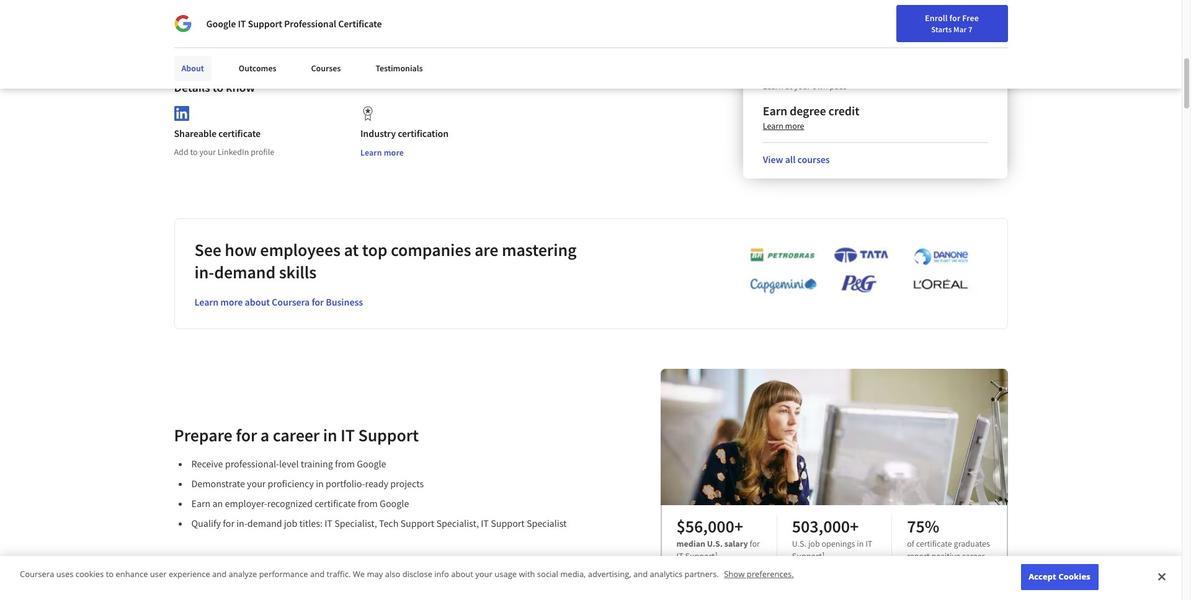 Task type: describe. For each thing, give the bounding box(es) containing it.
and right algorithms
[[520, 42, 534, 53]]

analytics
[[650, 570, 683, 581]]

1 vertical spatial at
[[786, 81, 793, 92]]

english button
[[922, 25, 997, 65]]

skills
[[279, 261, 317, 284]]

cookies
[[1059, 572, 1091, 583]]

u.s. inside $56,000 + median u.s. salary
[[708, 539, 723, 550]]

your right the find
[[856, 39, 872, 50]]

for for career
[[236, 425, 257, 447]]

analyze
[[229, 570, 257, 581]]

starts
[[932, 24, 953, 34]]

more for learn more about coursera for business
[[221, 296, 243, 309]]

shareable
[[174, 127, 217, 140]]

$56,000
[[677, 516, 735, 538]]

see how employees at top companies are mastering in-demand skills
[[195, 239, 577, 284]]

in inside 503,000 + u.s. job openings in  it support
[[857, 539, 864, 550]]

10
[[828, 36, 841, 52]]

network protocols
[[264, 42, 331, 53]]

certificate inside 75% of certificate graduates report positive career outcome
[[917, 539, 953, 550]]

top
[[362, 239, 388, 261]]

your left own
[[795, 81, 811, 92]]

disclose
[[403, 570, 433, 581]]

employer-
[[225, 498, 267, 510]]

tech
[[379, 518, 399, 530]]

¹ for 503,000
[[822, 551, 826, 563]]

hours
[[843, 36, 874, 52]]

business
[[326, 296, 363, 309]]

encryption
[[437, 42, 477, 53]]

and left analyze at the left of page
[[212, 570, 227, 581]]

1 vertical spatial certificate
[[315, 498, 356, 510]]

your down professional-
[[247, 478, 266, 491]]

testimonials
[[376, 63, 423, 74]]

1 horizontal spatial from
[[358, 498, 378, 510]]

service
[[217, 42, 243, 53]]

positive
[[932, 551, 961, 563]]

for link
[[179, 0, 253, 25]]

coursera uses cookies to enhance user experience and analyze performance and traffic. we may also disclose info about your usage with social media, advertising, and analytics partners. show preferences.
[[20, 570, 794, 581]]

it up portfolio-
[[341, 425, 355, 447]]

learn more link
[[763, 120, 805, 132]]

google it support professional certificate
[[206, 17, 382, 30]]

1 horizontal spatial in-
[[237, 518, 248, 530]]

it left specialist
[[481, 518, 489, 530]]

social
[[538, 570, 559, 581]]

recognized
[[267, 498, 313, 510]]

training
[[301, 458, 333, 471]]

earn an employer-recognized certificate from google
[[192, 498, 409, 510]]

ready
[[365, 478, 389, 491]]

1 vertical spatial in
[[316, 478, 324, 491]]

demand inside see how employees at top companies are mastering in-demand skills
[[214, 261, 276, 284]]

projects
[[391, 478, 424, 491]]

network
[[264, 42, 295, 53]]

professional
[[284, 17, 337, 30]]

show
[[725, 570, 745, 581]]

+ for 503,000
[[851, 516, 859, 538]]

your down the shareable certificate
[[200, 147, 216, 158]]

all
[[786, 153, 796, 166]]

1 vertical spatial a
[[261, 425, 270, 447]]

an
[[213, 498, 223, 510]]

you'll
[[205, 14, 234, 29]]

customer
[[180, 42, 215, 53]]

and left analytics
[[634, 570, 648, 581]]

companies
[[391, 239, 471, 261]]

median
[[677, 539, 706, 550]]

cloud computing
[[352, 42, 416, 53]]

support right tech
[[401, 518, 435, 530]]

may
[[367, 570, 383, 581]]

advertising,
[[588, 570, 632, 581]]

customer service
[[180, 42, 243, 53]]

support left specialist
[[491, 518, 525, 530]]

for inside for it support
[[750, 539, 760, 550]]

google image
[[174, 15, 192, 32]]

1 specialist, from the left
[[335, 518, 377, 530]]

receive professional-level training from google
[[192, 458, 386, 471]]

prepare
[[174, 425, 233, 447]]

credit
[[829, 103, 860, 119]]

traffic.
[[327, 570, 351, 581]]

for
[[184, 6, 197, 19]]

in- inside see how employees at top companies are mastering in-demand skills
[[195, 261, 214, 284]]

find
[[838, 39, 854, 50]]

2 vertical spatial google
[[380, 498, 409, 510]]

more for learn more
[[384, 147, 404, 158]]

qualify for in-demand job titles: it specialist, tech support specialist, it support specialist
[[192, 518, 567, 530]]

prepare for a career in  it support
[[174, 425, 419, 447]]

pace
[[830, 81, 847, 92]]

industry
[[361, 127, 396, 140]]

it inside 503,000 + u.s. job openings in  it support
[[866, 539, 873, 550]]

0 vertical spatial google
[[206, 17, 236, 30]]

and left traffic.
[[310, 570, 325, 581]]

for for demand
[[223, 518, 235, 530]]

privacy alert dialog
[[0, 557, 1183, 601]]

see
[[195, 239, 222, 261]]

about inside privacy alert dialog
[[451, 570, 474, 581]]

openings
[[822, 539, 856, 550]]

it right the you'll
[[238, 17, 246, 30]]

0 vertical spatial from
[[335, 458, 355, 471]]

demonstrate
[[192, 478, 245, 491]]

free
[[963, 12, 980, 24]]

professional-
[[225, 458, 279, 471]]

more inside earn degree credit learn more
[[786, 120, 805, 132]]

coursera enterprise logos image
[[732, 247, 980, 301]]

1 vertical spatial demand
[[248, 518, 282, 530]]

cloud
[[352, 42, 374, 53]]

1 vertical spatial google
[[357, 458, 386, 471]]

view all courses link
[[763, 153, 830, 166]]

techniques
[[536, 42, 577, 53]]

also
[[385, 570, 401, 581]]

about link
[[174, 56, 212, 81]]

learn more about coursera for business
[[195, 296, 363, 309]]

job inside 503,000 + u.s. job openings in  it support
[[809, 539, 821, 550]]

learn inside earn degree credit learn more
[[763, 120, 784, 132]]

partners.
[[685, 570, 719, 581]]

linkedin
[[218, 147, 249, 158]]

u.s. inside 503,000 + u.s. job openings in  it support
[[793, 539, 807, 550]]

of
[[908, 539, 915, 550]]

at inside see how employees at top companies are mastering in-demand skills
[[344, 239, 359, 261]]

0 vertical spatial in
[[323, 425, 337, 447]]

503,000
[[793, 516, 851, 538]]



Task type: locate. For each thing, give the bounding box(es) containing it.
courses
[[311, 63, 341, 74]]

for inside enroll for free starts mar 7
[[950, 12, 961, 24]]

¹ up partners.
[[715, 551, 719, 563]]

earn for an
[[192, 498, 211, 510]]

from down ready
[[358, 498, 378, 510]]

+ inside 503,000 + u.s. job openings in  it support
[[851, 516, 859, 538]]

more down degree
[[786, 120, 805, 132]]

coursera inside privacy alert dialog
[[20, 570, 54, 581]]

1 horizontal spatial more
[[384, 147, 404, 158]]

1 u.s. from the left
[[708, 539, 723, 550]]

coursera
[[272, 296, 310, 309], [20, 570, 54, 581]]

in- left the how
[[195, 261, 214, 284]]

support up ready
[[358, 425, 419, 447]]

1 horizontal spatial specialist,
[[437, 518, 479, 530]]

receive
[[192, 458, 223, 471]]

are
[[475, 239, 499, 261]]

6 months at 10 hours a week
[[763, 36, 913, 52]]

to
[[213, 79, 224, 95], [190, 147, 198, 158], [106, 570, 114, 581]]

google up tech
[[380, 498, 409, 510]]

0 horizontal spatial to
[[106, 570, 114, 581]]

for it support
[[677, 539, 760, 563]]

level
[[279, 458, 299, 471]]

2 vertical spatial certificate
[[917, 539, 953, 550]]

week
[[885, 36, 913, 52]]

specialist,
[[335, 518, 377, 530], [437, 518, 479, 530]]

1 horizontal spatial u.s.
[[793, 539, 807, 550]]

earn degree credit learn more
[[763, 103, 860, 132]]

0 horizontal spatial career
[[273, 425, 320, 447]]

¹
[[715, 551, 719, 563], [822, 551, 826, 563]]

0 vertical spatial earn
[[763, 103, 788, 119]]

¹ down openings
[[822, 551, 826, 563]]

2 horizontal spatial more
[[786, 120, 805, 132]]

at left top
[[344, 239, 359, 261]]

1 + from the left
[[735, 516, 744, 538]]

details to know
[[174, 79, 255, 95]]

uses
[[56, 570, 74, 581]]

to for know
[[213, 79, 224, 95]]

support inside 503,000 + u.s. job openings in  it support
[[793, 551, 822, 563]]

it right titles:
[[325, 518, 333, 530]]

for right "salary"
[[750, 539, 760, 550]]

coursera down skills
[[272, 296, 310, 309]]

degree
[[790, 103, 827, 119]]

from
[[335, 458, 355, 471], [358, 498, 378, 510]]

2 specialist, from the left
[[437, 518, 479, 530]]

0 vertical spatial certificate
[[219, 127, 261, 140]]

about
[[182, 63, 204, 74]]

0 horizontal spatial more
[[221, 296, 243, 309]]

google
[[206, 17, 236, 30], [357, 458, 386, 471], [380, 498, 409, 510]]

75%
[[908, 516, 940, 538]]

career down graduates at the right bottom of page
[[963, 551, 985, 563]]

0 horizontal spatial earn
[[192, 498, 211, 510]]

more down the how
[[221, 296, 243, 309]]

media,
[[561, 570, 586, 581]]

0 vertical spatial to
[[213, 79, 224, 95]]

demand down employer- on the bottom of page
[[248, 518, 282, 530]]

view all courses
[[763, 153, 830, 166]]

show preferences. link
[[725, 570, 794, 581]]

how
[[225, 239, 257, 261]]

earn left an on the bottom left of page
[[192, 498, 211, 510]]

learn for learn more
[[361, 147, 382, 158]]

0 vertical spatial career
[[273, 425, 320, 447]]

1 horizontal spatial career
[[963, 551, 985, 563]]

career up level
[[273, 425, 320, 447]]

0 horizontal spatial job
[[284, 518, 298, 530]]

outcomes
[[239, 63, 277, 74]]

demonstrate your proficiency in portfolio-ready projects
[[192, 478, 424, 491]]

algorithms
[[479, 42, 518, 53]]

about down the how
[[245, 296, 270, 309]]

0 horizontal spatial in-
[[195, 261, 214, 284]]

in-
[[195, 261, 214, 284], [237, 518, 248, 530]]

learn down the see
[[195, 296, 219, 309]]

+ inside $56,000 + median u.s. salary
[[735, 516, 744, 538]]

certificate up positive
[[917, 539, 953, 550]]

to for your
[[190, 147, 198, 158]]

at
[[815, 36, 826, 52], [786, 81, 793, 92], [344, 239, 359, 261]]

1 horizontal spatial to
[[190, 147, 198, 158]]

learn down industry
[[361, 147, 382, 158]]

learn up "view"
[[763, 120, 784, 132]]

details
[[174, 79, 210, 95]]

in up training
[[323, 425, 337, 447]]

0 vertical spatial at
[[815, 36, 826, 52]]

courses link
[[304, 56, 349, 81]]

earn inside earn degree credit learn more
[[763, 103, 788, 119]]

¹ for $56,000
[[715, 551, 719, 563]]

career
[[273, 425, 320, 447], [963, 551, 985, 563]]

specialist, up info
[[437, 518, 479, 530]]

a up professional-
[[261, 425, 270, 447]]

1 vertical spatial career
[[963, 551, 985, 563]]

1 horizontal spatial certificate
[[315, 498, 356, 510]]

specialist, left tech
[[335, 518, 377, 530]]

learn up learn more link
[[763, 81, 784, 92]]

learn more
[[361, 147, 404, 158]]

computing
[[376, 42, 416, 53]]

u.s. down the 503,000
[[793, 539, 807, 550]]

support
[[248, 17, 282, 30], [358, 425, 419, 447], [401, 518, 435, 530], [491, 518, 525, 530], [686, 551, 715, 563], [793, 551, 822, 563]]

support down median
[[686, 551, 715, 563]]

a left week
[[876, 36, 882, 52]]

job down 'recognized'
[[284, 518, 298, 530]]

0 vertical spatial in-
[[195, 261, 214, 284]]

performance
[[259, 570, 308, 581]]

earn up learn more link
[[763, 103, 788, 119]]

0 vertical spatial coursera
[[272, 296, 310, 309]]

new
[[874, 39, 890, 50]]

earn for degree
[[763, 103, 788, 119]]

to right add
[[190, 147, 198, 158]]

find your new career
[[838, 39, 916, 50]]

+
[[735, 516, 744, 538], [851, 516, 859, 538]]

0 horizontal spatial ¹
[[715, 551, 719, 563]]

2 horizontal spatial certificate
[[917, 539, 953, 550]]

2 vertical spatial in
[[857, 539, 864, 550]]

mastering
[[502, 239, 577, 261]]

it inside for it support
[[677, 551, 684, 563]]

2 horizontal spatial to
[[213, 79, 224, 95]]

enhance
[[116, 570, 148, 581]]

1 ¹ from the left
[[715, 551, 719, 563]]

at left 10
[[815, 36, 826, 52]]

u.s. down $56,000
[[708, 539, 723, 550]]

learn for learn at your own pace
[[763, 81, 784, 92]]

0 horizontal spatial from
[[335, 458, 355, 471]]

learn for learn more about coursera for business
[[195, 296, 219, 309]]

1 horizontal spatial coursera
[[272, 296, 310, 309]]

learn
[[763, 81, 784, 92], [763, 120, 784, 132], [361, 147, 382, 158], [195, 296, 219, 309]]

outcome
[[908, 564, 940, 575]]

in down training
[[316, 478, 324, 491]]

in- down employer- on the bottom of page
[[237, 518, 248, 530]]

demand up learn more about coursera for business
[[214, 261, 276, 284]]

+ for $56,000
[[735, 516, 744, 538]]

None search field
[[177, 33, 475, 57]]

at up degree
[[786, 81, 793, 92]]

0 horizontal spatial specialist,
[[335, 518, 377, 530]]

learn more about coursera for business link
[[195, 296, 363, 309]]

coursera left the 'uses'
[[20, 570, 54, 581]]

own
[[813, 81, 829, 92]]

for up mar
[[950, 12, 961, 24]]

in right openings
[[857, 539, 864, 550]]

1 vertical spatial coursera
[[20, 570, 54, 581]]

2 u.s. from the left
[[793, 539, 807, 550]]

0 vertical spatial about
[[245, 296, 270, 309]]

0 vertical spatial job
[[284, 518, 298, 530]]

1 vertical spatial about
[[451, 570, 474, 581]]

1 horizontal spatial earn
[[763, 103, 788, 119]]

1 vertical spatial more
[[384, 147, 404, 158]]

1 horizontal spatial job
[[809, 539, 821, 550]]

1 vertical spatial from
[[358, 498, 378, 510]]

and
[[520, 42, 534, 53], [212, 570, 227, 581], [310, 570, 325, 581], [634, 570, 648, 581]]

more inside "button"
[[384, 147, 404, 158]]

career inside 75% of certificate graduates report positive career outcome
[[963, 551, 985, 563]]

courses
[[798, 153, 830, 166]]

for right qualify
[[223, 518, 235, 530]]

75% of certificate graduates report positive career outcome
[[908, 516, 991, 575]]

2 + from the left
[[851, 516, 859, 538]]

to inside privacy alert dialog
[[106, 570, 114, 581]]

0 vertical spatial more
[[786, 120, 805, 132]]

0 horizontal spatial about
[[245, 296, 270, 309]]

support inside for it support
[[686, 551, 715, 563]]

usage
[[495, 570, 517, 581]]

portfolio-
[[326, 478, 365, 491]]

to right 'cookies'
[[106, 570, 114, 581]]

certificate up linkedin
[[219, 127, 261, 140]]

0 horizontal spatial coursera
[[20, 570, 54, 581]]

1 horizontal spatial ¹
[[822, 551, 826, 563]]

certification
[[398, 127, 449, 140]]

1 horizontal spatial a
[[876, 36, 882, 52]]

1 vertical spatial to
[[190, 147, 198, 158]]

2 horizontal spatial at
[[815, 36, 826, 52]]

+ up openings
[[851, 516, 859, 538]]

with
[[519, 570, 535, 581]]

employees
[[260, 239, 341, 261]]

1 vertical spatial earn
[[192, 498, 211, 510]]

from up portfolio-
[[335, 458, 355, 471]]

1 vertical spatial job
[[809, 539, 821, 550]]

support down the 503,000
[[793, 551, 822, 563]]

it down median
[[677, 551, 684, 563]]

certificate down portfolio-
[[315, 498, 356, 510]]

2 vertical spatial at
[[344, 239, 359, 261]]

learn inside "button"
[[361, 147, 382, 158]]

support up network
[[248, 17, 282, 30]]

for
[[950, 12, 961, 24], [312, 296, 324, 309], [236, 425, 257, 447], [223, 518, 235, 530], [750, 539, 760, 550]]

0 horizontal spatial certificate
[[219, 127, 261, 140]]

1 horizontal spatial at
[[786, 81, 793, 92]]

2 ¹ from the left
[[822, 551, 826, 563]]

your inside privacy alert dialog
[[476, 570, 493, 581]]

0 vertical spatial a
[[876, 36, 882, 52]]

to left the know
[[213, 79, 224, 95]]

1 horizontal spatial +
[[851, 516, 859, 538]]

2 vertical spatial more
[[221, 296, 243, 309]]

1 vertical spatial in-
[[237, 518, 248, 530]]

learn at your own pace
[[763, 81, 847, 92]]

help center image
[[1150, 569, 1165, 584]]

debugging
[[598, 42, 638, 53]]

503,000 + u.s. job openings in  it support
[[793, 516, 873, 563]]

job
[[284, 518, 298, 530], [809, 539, 821, 550]]

about right info
[[451, 570, 474, 581]]

1 horizontal spatial about
[[451, 570, 474, 581]]

for for starts
[[950, 12, 961, 24]]

0 vertical spatial demand
[[214, 261, 276, 284]]

0 horizontal spatial +
[[735, 516, 744, 538]]

certificate
[[219, 127, 261, 140], [315, 498, 356, 510], [917, 539, 953, 550]]

proficiency
[[268, 478, 314, 491]]

skills
[[174, 14, 202, 29]]

protocols
[[297, 42, 331, 53]]

for left the business
[[312, 296, 324, 309]]

more down industry certification
[[384, 147, 404, 158]]

find your new career link
[[832, 37, 922, 53]]

2 vertical spatial to
[[106, 570, 114, 581]]

accept cookies button
[[1022, 565, 1099, 591]]

0 horizontal spatial at
[[344, 239, 359, 261]]

+ up "salary"
[[735, 516, 744, 538]]

it right openings
[[866, 539, 873, 550]]

preferences.
[[747, 570, 794, 581]]

for up professional-
[[236, 425, 257, 447]]

your
[[856, 39, 872, 50], [795, 81, 811, 92], [200, 147, 216, 158], [247, 478, 266, 491], [476, 570, 493, 581]]

google up ready
[[357, 458, 386, 471]]

google up the service at the top left of page
[[206, 17, 236, 30]]

shareable certificate
[[174, 127, 261, 140]]

your left the usage
[[476, 570, 493, 581]]

outcomes link
[[231, 56, 284, 81]]

0 horizontal spatial a
[[261, 425, 270, 447]]

0 horizontal spatial u.s.
[[708, 539, 723, 550]]

job down the 503,000
[[809, 539, 821, 550]]

encryption algorithms and techniques
[[437, 42, 577, 53]]

testimonials link
[[368, 56, 431, 81]]



Task type: vqa. For each thing, say whether or not it's contained in the screenshot.
Learn more "button"
yes



